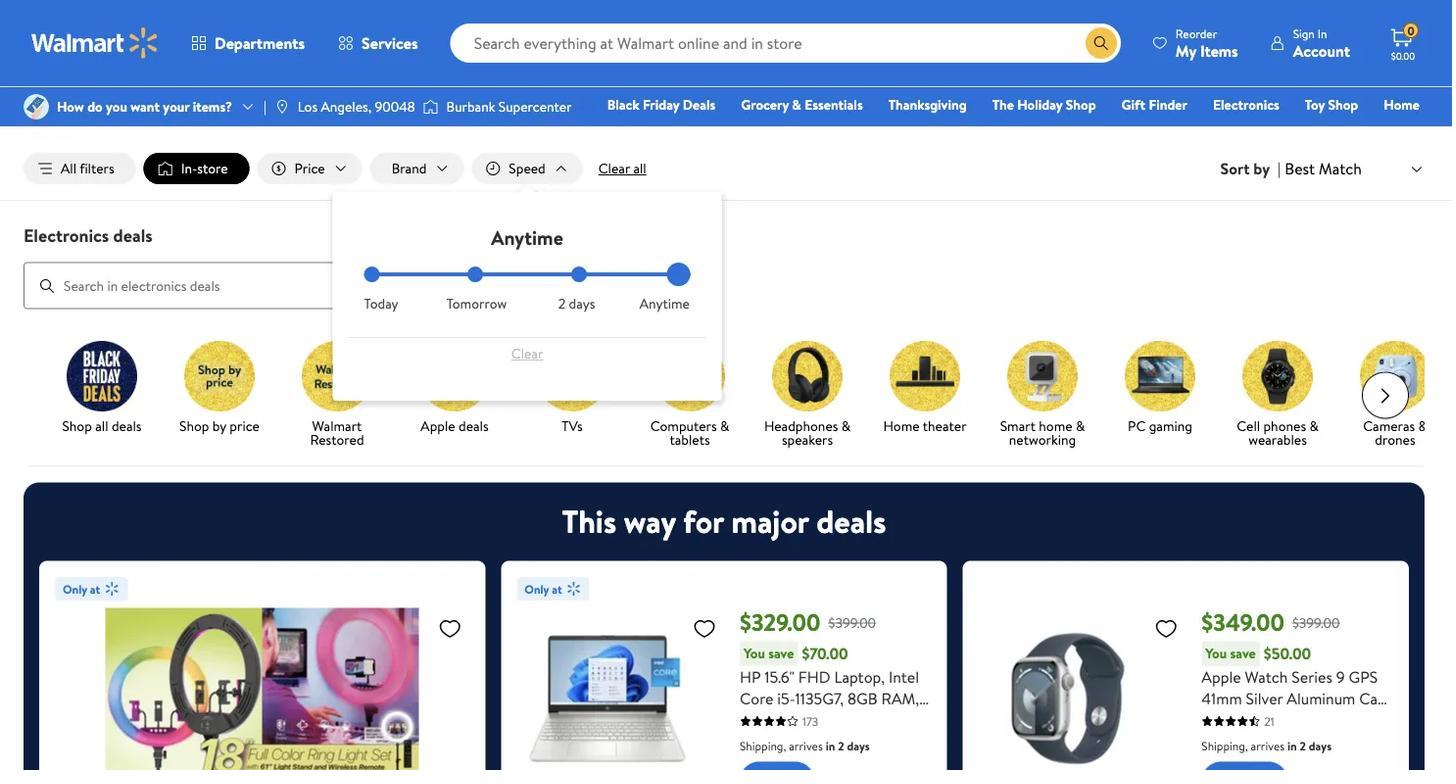 Task type: vqa. For each thing, say whether or not it's contained in the screenshot.
And
no



Task type: locate. For each thing, give the bounding box(es) containing it.
2 shipping, arrives in 2 days from the left
[[1202, 737, 1332, 754]]

days inside $329.00 group
[[847, 737, 870, 754]]

1 only from the left
[[63, 581, 87, 597]]

hp
[[740, 666, 761, 687]]

shop inside "link"
[[62, 416, 92, 435]]

 image left how
[[24, 94, 49, 120]]

registry link
[[1185, 121, 1253, 143]]

0 horizontal spatial save
[[768, 644, 794, 663]]

& right home
[[1076, 416, 1085, 435]]

2 at from the left
[[552, 581, 562, 597]]

 image left los
[[274, 99, 290, 115]]

clear down how fast do you want your order? option group
[[511, 344, 543, 363]]

& for cameras
[[1418, 416, 1427, 435]]

0 horizontal spatial apple
[[421, 416, 455, 435]]

| left best
[[1278, 158, 1281, 179]]

shop all deals image
[[67, 341, 137, 411]]

you inside you save $50.00 apple watch series 9 gps 41mm silver aluminum case with storm blue sport band - s/m
[[1205, 644, 1227, 663]]

apple up with
[[1202, 666, 1241, 687]]

black friday deals link
[[598, 94, 724, 115]]

registry
[[1194, 122, 1244, 142]]

shipping, arrives in 2 days down 173
[[740, 737, 870, 754]]

all down 'black'
[[633, 159, 646, 178]]

0 vertical spatial anytime
[[491, 223, 563, 251]]

arrives for $329.00
[[789, 737, 823, 754]]

shop by price image
[[184, 341, 255, 411]]

best
[[1285, 158, 1315, 179]]

shipping, arrives in 2 days inside $329.00 group
[[740, 737, 870, 754]]

1 save from the left
[[768, 644, 794, 663]]

days up tvs image
[[569, 294, 595, 313]]

Walmart Site-Wide search field
[[450, 24, 1121, 63]]

electronics up registry
[[1213, 95, 1279, 114]]

networking
[[1009, 430, 1076, 449]]

available
[[881, 60, 924, 77]]

2 days
[[558, 294, 595, 313]]

0 horizontal spatial shipping,
[[740, 737, 786, 754]]

save inside you save $50.00 apple watch series 9 gps 41mm silver aluminum case with storm blue sport band - s/m
[[1230, 644, 1256, 663]]

only at inside group
[[63, 581, 100, 597]]

top
[[671, 11, 708, 44]]

0 horizontal spatial only
[[63, 581, 87, 597]]

black
[[607, 95, 639, 114]]

1 vertical spatial |
[[1278, 158, 1281, 179]]

speed button
[[472, 153, 583, 184]]

days
[[569, 294, 595, 313], [847, 737, 870, 754], [1309, 737, 1332, 754]]

2 $399.00 from the left
[[1292, 613, 1340, 632]]

home up walmart+
[[1384, 95, 1420, 114]]

arrives down 173
[[789, 737, 823, 754]]

2 inside $329.00 group
[[838, 737, 844, 754]]

1 horizontal spatial arrives
[[1251, 737, 1285, 754]]

no
[[676, 60, 692, 77]]

0 horizontal spatial $399.00
[[828, 613, 876, 632]]

0 horizontal spatial home
[[883, 416, 920, 435]]

& inside 'smart home & networking'
[[1076, 416, 1085, 435]]

supplies
[[610, 60, 651, 77]]

apple deals image
[[419, 341, 490, 411]]

sort and filter section element
[[0, 137, 1452, 200]]

home,
[[754, 731, 799, 752]]

only at inside $329.00 group
[[525, 581, 562, 597]]

$329.00 group
[[517, 577, 931, 770]]

anytime down anytime option
[[640, 294, 690, 313]]

you
[[744, 644, 765, 663], [1205, 644, 1227, 663]]

search icon image
[[1093, 35, 1109, 51]]

0 vertical spatial home
[[1384, 95, 1420, 114]]

next slide for chipmodulewithimages list image
[[1362, 372, 1409, 419]]

don't
[[772, 11, 829, 44]]

shop down shop all deals image
[[62, 416, 92, 435]]

1 horizontal spatial all
[[633, 159, 646, 178]]

0 vertical spatial electronics
[[1213, 95, 1279, 114]]

$399.00 up $50.00
[[1292, 613, 1340, 632]]

deals down filters
[[113, 223, 153, 247]]

1 at from the left
[[90, 581, 100, 597]]

2 save from the left
[[1230, 644, 1256, 663]]

2 only at from the left
[[525, 581, 562, 597]]

1 vertical spatial all
[[95, 416, 108, 435]]

0 vertical spatial all
[[633, 159, 646, 178]]

& right "phones"
[[1309, 416, 1319, 435]]

save inside you save $70.00 hp 15.6" fhd laptop, intel core i5-1135g7, 8gb ram, 256gb ssd, silver, windows 11 home, 15-dy2795wm
[[768, 644, 794, 663]]

only inside $329.00 group
[[525, 581, 549, 597]]

2 horizontal spatial days
[[1309, 737, 1332, 754]]

deals
[[683, 95, 715, 114]]

only inside group
[[63, 581, 87, 597]]

pc gaming image
[[1125, 341, 1195, 411]]

how do you want your items?
[[57, 97, 232, 116]]

at inside $329.00 group
[[552, 581, 562, 597]]

price button
[[257, 153, 362, 184]]

all
[[61, 159, 76, 178]]

home
[[1384, 95, 1420, 114], [883, 416, 920, 435]]

you
[[106, 97, 127, 116]]

speakers
[[782, 430, 833, 449]]

None radio
[[571, 267, 587, 282]]

0 horizontal spatial only at
[[63, 581, 100, 597]]

1 horizontal spatial clear
[[598, 159, 630, 178]]

days down silver,
[[847, 737, 870, 754]]

& right the speakers
[[841, 416, 851, 435]]

you inside you save $70.00 hp 15.6" fhd laptop, intel core i5-1135g7, 8gb ram, 256gb ssd, silver, windows 11 home, 15-dy2795wm
[[744, 644, 765, 663]]

home left theater
[[883, 416, 920, 435]]

1 vertical spatial by
[[212, 416, 226, 435]]

0 horizontal spatial in
[[826, 737, 835, 754]]

save up 15.6"
[[768, 644, 794, 663]]

2 down blue
[[1300, 737, 1306, 754]]

&
[[792, 95, 801, 114], [720, 416, 729, 435], [841, 416, 851, 435], [1076, 416, 1085, 435], [1309, 416, 1319, 435], [1418, 416, 1427, 435]]

in inside $329.00 group
[[826, 737, 835, 754]]

los angeles, 90048
[[298, 97, 415, 116]]

1 vertical spatial apple
[[1202, 666, 1241, 687]]

1 horizontal spatial |
[[1278, 158, 1281, 179]]

electronics up the search image
[[24, 223, 109, 247]]

sign in to add to favorites list, vivitar 18" led rgb ring light with tripod, phone holder usb charging ports, and wireless remote image
[[438, 616, 462, 640]]

1 vertical spatial anytime
[[640, 294, 690, 313]]

clear inside button
[[598, 159, 630, 178]]

reorder my items
[[1176, 25, 1238, 61]]

home theater link
[[874, 341, 976, 437]]

2 inside how fast do you want your order? option group
[[558, 294, 566, 313]]

shipping, inside $329.00 group
[[740, 737, 786, 754]]

1 horizontal spatial shipping,
[[1202, 737, 1248, 754]]

2 shipping, from the left
[[1202, 737, 1248, 754]]

2
[[558, 294, 566, 313], [838, 737, 844, 754], [1300, 737, 1306, 754]]

how fast do you want your order? option group
[[364, 267, 690, 313]]

only
[[63, 581, 87, 597], [525, 581, 549, 597]]

173
[[802, 713, 818, 730]]

computers and tablets image
[[654, 341, 725, 411]]

apple down apple deals image
[[421, 416, 455, 435]]

arrives down 21
[[1251, 737, 1285, 754]]

2 in from the left
[[1287, 737, 1297, 754]]

all filters
[[61, 159, 114, 178]]

1 vertical spatial clear
[[511, 344, 543, 363]]

it!
[[886, 11, 908, 44]]

Search in electronics deals search field
[[24, 262, 615, 309]]

$399.00 inside $349.00 $399.00
[[1292, 613, 1340, 632]]

you down $349.00
[[1205, 644, 1227, 663]]

1 horizontal spatial home
[[1384, 95, 1420, 114]]

$399.00 up $70.00
[[828, 613, 876, 632]]

1 horizontal spatial you
[[1205, 644, 1227, 663]]

pc gaming
[[1128, 416, 1192, 435]]

home theater image
[[890, 341, 960, 411]]

deals right "major"
[[816, 500, 886, 543]]

1 horizontal spatial anytime
[[640, 294, 690, 313]]

at inside group
[[90, 581, 100, 597]]

1 in from the left
[[826, 737, 835, 754]]

you up hp at right
[[744, 644, 765, 663]]

& inside the computers & tablets
[[720, 416, 729, 435]]

headphones and speakers image
[[772, 341, 843, 411]]

electronics for electronics
[[1213, 95, 1279, 114]]

1 vertical spatial electronics
[[24, 223, 109, 247]]

shipping, arrives in 2 days down 21
[[1202, 737, 1332, 754]]

sign in to add to favorites list, hp 15.6" fhd laptop, intel core i5-1135g7, 8gb ram, 256gb ssd, silver, windows 11 home, 15-dy2795wm image
[[693, 616, 716, 640]]

sort
[[1220, 158, 1250, 179]]

series
[[1292, 666, 1332, 687]]

0 horizontal spatial shipping, arrives in 2 days
[[740, 737, 870, 754]]

0 vertical spatial |
[[264, 97, 266, 116]]

clear for clear
[[511, 344, 543, 363]]

1 $399.00 from the left
[[828, 613, 876, 632]]

case
[[1359, 687, 1392, 709]]

1 shipping, from the left
[[740, 737, 786, 754]]

Search search field
[[450, 24, 1121, 63]]

deals inside 'search box'
[[113, 223, 153, 247]]

0 horizontal spatial all
[[95, 416, 108, 435]]

1 horizontal spatial in
[[1287, 737, 1297, 754]]

 image
[[423, 97, 439, 117]]

be
[[865, 60, 878, 77]]

1 horizontal spatial only at
[[525, 581, 562, 597]]

by for shop
[[212, 416, 226, 435]]

0 horizontal spatial 2
[[558, 294, 566, 313]]

shop by price
[[179, 416, 260, 435]]

0 vertical spatial clear
[[598, 159, 630, 178]]

angeles,
[[321, 97, 371, 116]]

arrives inside $329.00 group
[[789, 737, 823, 754]]

clear
[[598, 159, 630, 178], [511, 344, 543, 363]]

sport
[[1313, 709, 1351, 731]]

1 you from the left
[[744, 644, 765, 663]]

2 horizontal spatial 2
[[1300, 737, 1306, 754]]

clear search field text image
[[1062, 35, 1078, 51]]

all filters button
[[24, 153, 136, 184]]

1 horizontal spatial save
[[1230, 644, 1256, 663]]

1 horizontal spatial apple
[[1202, 666, 1241, 687]]

| left los
[[264, 97, 266, 116]]

0 horizontal spatial at
[[90, 581, 100, 597]]

& for grocery
[[792, 95, 801, 114]]

 image for how
[[24, 94, 49, 120]]

clear inside 'button'
[[511, 344, 543, 363]]

0 horizontal spatial arrives
[[789, 737, 823, 754]]

& right 'tablets'
[[720, 416, 729, 435]]

home theater
[[883, 416, 967, 435]]

0 horizontal spatial electronics
[[24, 223, 109, 247]]

2 you from the left
[[1205, 644, 1227, 663]]

fashion link
[[1114, 121, 1177, 143]]

by for sort
[[1253, 158, 1270, 179]]

1 only at from the left
[[63, 581, 100, 597]]

& for headphones
[[841, 416, 851, 435]]

electronics link
[[1204, 94, 1288, 115]]

11
[[740, 731, 750, 752]]

1 shipping, arrives in 2 days from the left
[[740, 737, 870, 754]]

apple
[[421, 416, 455, 435], [1202, 666, 1241, 687]]

1 vertical spatial home
[[883, 416, 920, 435]]

all inside button
[[633, 159, 646, 178]]

save
[[768, 644, 794, 663], [1230, 644, 1256, 663]]

0 vertical spatial by
[[1253, 158, 1270, 179]]

only at for only at group
[[63, 581, 100, 597]]

in for $349.00
[[1287, 737, 1297, 754]]

0 vertical spatial apple
[[421, 416, 455, 435]]

walmart image
[[31, 27, 159, 59]]

0 horizontal spatial  image
[[24, 94, 49, 120]]

1 horizontal spatial by
[[1253, 158, 1270, 179]]

shipping, down 256gb
[[740, 737, 786, 754]]

electronics
[[1213, 95, 1279, 114], [24, 223, 109, 247]]

anytime up how fast do you want your order? option group
[[491, 223, 563, 251]]

shop right toy
[[1328, 95, 1358, 114]]

& inside cell phones & wearables
[[1309, 416, 1319, 435]]

1 horizontal spatial at
[[552, 581, 562, 597]]

clear all button
[[591, 153, 654, 184]]

0 horizontal spatial you
[[744, 644, 765, 663]]

2 up the clear 'button'
[[558, 294, 566, 313]]

-
[[1202, 731, 1208, 752]]

by inside sort and filter section element
[[1253, 158, 1270, 179]]

shipping, down with
[[1202, 737, 1248, 754]]

all inside "link"
[[95, 416, 108, 435]]

walmart+
[[1361, 122, 1420, 142]]

2 only from the left
[[525, 581, 549, 597]]

headphones
[[764, 416, 838, 435]]

2 down silver,
[[838, 737, 844, 754]]

with
[[1202, 709, 1231, 731]]

1 horizontal spatial shipping, arrives in 2 days
[[1202, 737, 1332, 754]]

0 horizontal spatial by
[[212, 416, 226, 435]]

pc
[[1128, 416, 1146, 435]]

thanksgiving
[[888, 95, 967, 114]]

Anytime radio
[[675, 267, 690, 282]]

account
[[1293, 40, 1350, 61]]

supercenter
[[499, 97, 572, 116]]

core
[[740, 687, 774, 709]]

silver
[[1246, 687, 1283, 709]]

15.6"
[[765, 666, 795, 687]]

1 horizontal spatial 2
[[838, 737, 844, 754]]

shop
[[1066, 95, 1096, 114], [1328, 95, 1358, 114], [62, 416, 92, 435], [179, 416, 209, 435]]

shop right holiday
[[1066, 95, 1096, 114]]

& inside 'headphones & speakers'
[[841, 416, 851, 435]]

& right drones
[[1418, 416, 1427, 435]]

store
[[197, 159, 228, 178]]

home for home theater
[[883, 416, 920, 435]]

None range field
[[364, 272, 690, 276]]

cell phones & wearables
[[1237, 416, 1319, 449]]

1 horizontal spatial days
[[847, 737, 870, 754]]

the holiday shop
[[992, 95, 1096, 114]]

& inside cameras & drones
[[1418, 416, 1427, 435]]

save down $349.00
[[1230, 644, 1256, 663]]

in right "15-"
[[826, 737, 835, 754]]

by left price
[[212, 416, 226, 435]]

anytime inside how fast do you want your order? option group
[[640, 294, 690, 313]]

0 horizontal spatial days
[[569, 294, 595, 313]]

clear down 'black'
[[598, 159, 630, 178]]

deals down shop all deals image
[[112, 416, 142, 435]]

electronics inside 'search box'
[[24, 223, 109, 247]]

holiday
[[1017, 95, 1063, 114]]

$399.00 inside $329.00 $399.00
[[828, 613, 876, 632]]

shipping, arrives in 2 days for $329.00
[[740, 737, 870, 754]]

 image
[[24, 94, 49, 120], [274, 99, 290, 115]]

toy shop
[[1305, 95, 1358, 114]]

2 arrives from the left
[[1251, 737, 1285, 754]]

1 horizontal spatial electronics
[[1213, 95, 1279, 114]]

1 arrives from the left
[[789, 737, 823, 754]]

$0.00
[[1391, 49, 1415, 62]]

days down sport
[[1309, 737, 1332, 754]]

clear all
[[598, 159, 646, 178]]

only for $329.00 group
[[525, 581, 549, 597]]

by right sort
[[1253, 158, 1270, 179]]

& right grocery on the top of page
[[792, 95, 801, 114]]

band
[[1355, 709, 1389, 731]]

days inside how fast do you want your order? option group
[[569, 294, 595, 313]]

headphones & speakers
[[764, 416, 851, 449]]

home inside the home fashion
[[1384, 95, 1420, 114]]

smart home & networking link
[[992, 341, 1093, 450]]

in
[[826, 737, 835, 754], [1287, 737, 1297, 754]]

2 for $349.00
[[1300, 737, 1306, 754]]

in down blue
[[1287, 737, 1297, 754]]

1 horizontal spatial only
[[525, 581, 549, 597]]

all down shop all deals image
[[95, 416, 108, 435]]

0 horizontal spatial clear
[[511, 344, 543, 363]]

2 for $329.00
[[838, 737, 844, 754]]

1 horizontal spatial  image
[[274, 99, 290, 115]]

1 horizontal spatial $399.00
[[1292, 613, 1340, 632]]



Task type: describe. For each thing, give the bounding box(es) containing it.
one
[[1270, 122, 1299, 142]]

| inside sort and filter section element
[[1278, 158, 1281, 179]]

while
[[579, 60, 608, 77]]

cameras & drones link
[[1344, 341, 1446, 450]]

$329.00
[[740, 606, 821, 639]]

shipping, arrives in 2 days for $349.00
[[1202, 737, 1332, 754]]

& for computers
[[720, 416, 729, 435]]

in-store button
[[144, 153, 249, 184]]

your
[[163, 97, 189, 116]]

pc gaming link
[[1109, 341, 1211, 437]]

you for $349.00
[[1205, 644, 1227, 663]]

all for clear
[[633, 159, 646, 178]]

brand
[[392, 159, 427, 178]]

tomorrow
[[446, 294, 507, 313]]

major
[[731, 500, 809, 543]]

0
[[1407, 22, 1414, 39]]

15-
[[803, 731, 822, 752]]

in for $329.00
[[826, 737, 835, 754]]

cell phones and wearables image
[[1242, 341, 1313, 411]]

all for shop
[[95, 416, 108, 435]]

filters
[[80, 159, 114, 178]]

cameras and drones image
[[1360, 341, 1430, 411]]

gift finder link
[[1113, 94, 1196, 115]]

sign in to add to favorites list, apple watch series 9 gps 41mm silver aluminum case with storm blue sport band - s/m image
[[1154, 616, 1178, 640]]

shop inside 'link'
[[1328, 95, 1358, 114]]

gift finder
[[1121, 95, 1187, 114]]

miss
[[835, 11, 880, 44]]

way
[[624, 500, 676, 543]]

checks.
[[716, 60, 753, 77]]

storm
[[1234, 709, 1276, 731]]

computers
[[650, 416, 717, 435]]

reorder
[[1176, 25, 1217, 42]]

apple deals
[[421, 416, 489, 435]]

walmart restored image
[[302, 341, 372, 411]]

1135g7,
[[795, 687, 844, 709]]

cameras & drones
[[1363, 416, 1427, 449]]

only for only at group
[[63, 581, 87, 597]]

90048
[[375, 97, 415, 116]]

intel
[[889, 666, 919, 687]]

smart home and networking image
[[1007, 341, 1078, 411]]

 image for los
[[274, 99, 290, 115]]

price
[[294, 159, 325, 178]]

shop left price
[[179, 416, 209, 435]]

none radio inside how fast do you want your order? option group
[[571, 267, 587, 282]]

home
[[1039, 416, 1072, 435]]

cameras
[[1363, 416, 1415, 435]]

select
[[756, 60, 788, 77]]

you save $50.00 apple watch series 9 gps 41mm silver aluminum case with storm blue sport band - s/m
[[1202, 643, 1392, 752]]

toy
[[1305, 95, 1325, 114]]

debit
[[1302, 122, 1336, 142]]

items
[[791, 60, 819, 77]]

thanksgiving link
[[880, 94, 976, 115]]

sign in account
[[1293, 25, 1350, 61]]

gaming
[[1149, 416, 1192, 435]]

headphones & speakers link
[[756, 341, 858, 450]]

departments button
[[174, 20, 321, 67]]

the holiday shop link
[[983, 94, 1105, 115]]

21
[[1264, 713, 1274, 730]]

apple inside you save $50.00 apple watch series 9 gps 41mm silver aluminum case with storm blue sport band - s/m
[[1202, 666, 1241, 687]]

electronics deals
[[24, 223, 153, 247]]

i5-
[[777, 687, 795, 709]]

Today radio
[[364, 267, 380, 282]]

save for $329.00
[[768, 644, 794, 663]]

dy2795wm
[[822, 731, 896, 752]]

savings.
[[586, 11, 666, 44]]

deals inside "link"
[[112, 416, 142, 435]]

home for home fashion
[[1384, 95, 1420, 114]]

gift
[[1121, 95, 1145, 114]]

search image
[[39, 278, 55, 294]]

best match button
[[1281, 156, 1429, 181]]

smart
[[1000, 416, 1036, 435]]

tvs link
[[521, 341, 623, 437]]

arrives for $349.00
[[1251, 737, 1285, 754]]

save for $349.00
[[1230, 644, 1256, 663]]

$399.00 for $329.00
[[828, 613, 876, 632]]

services
[[362, 32, 418, 54]]

walmart+ link
[[1352, 121, 1429, 143]]

$349.00
[[1202, 606, 1284, 639]]

0 horizontal spatial |
[[264, 97, 266, 116]]

electronics for electronics deals
[[24, 223, 109, 247]]

at for $329.00 group
[[552, 581, 562, 597]]

days for $329.00
[[847, 737, 870, 754]]

Tomorrow radio
[[468, 267, 483, 282]]

quantities.
[[524, 60, 576, 77]]

shipping, for $329.00
[[740, 737, 786, 754]]

Electronics deals search field
[[0, 223, 1452, 309]]

how
[[57, 97, 84, 116]]

only at for $329.00 group
[[525, 581, 562, 597]]

windows
[[870, 709, 931, 731]]

tvs
[[562, 416, 583, 435]]

watch
[[1245, 666, 1288, 687]]

0 horizontal spatial anytime
[[491, 223, 563, 251]]

grocery & essentials
[[741, 95, 863, 114]]

shipping, for $349.00
[[1202, 737, 1248, 754]]

fhd
[[798, 666, 831, 687]]

shop all deals
[[62, 416, 142, 435]]

today
[[364, 294, 398, 313]]

for
[[683, 500, 724, 543]]

apple deals link
[[404, 341, 506, 437]]

match
[[1319, 158, 1362, 179]]

days for $349.00
[[1309, 737, 1332, 754]]

home fashion
[[1123, 95, 1420, 142]]

only at group
[[55, 577, 470, 770]]

price
[[230, 416, 260, 435]]

tvs image
[[537, 341, 607, 411]]

you for $329.00
[[744, 644, 765, 663]]

computers & tablets link
[[639, 341, 741, 450]]

256gb
[[740, 709, 787, 731]]

sort by |
[[1220, 158, 1281, 179]]

at for only at group
[[90, 581, 100, 597]]

in
[[1318, 25, 1327, 42]]

clear for clear all
[[598, 159, 630, 178]]

ssd,
[[790, 709, 822, 731]]

tablets
[[670, 430, 710, 449]]

aluminum
[[1287, 687, 1355, 709]]

ram,
[[881, 687, 919, 709]]

8gb
[[847, 687, 878, 709]]

fashion
[[1123, 122, 1169, 142]]

toy shop link
[[1296, 94, 1367, 115]]

$399.00 for $349.00
[[1292, 613, 1340, 632]]

deals down apple deals image
[[459, 416, 489, 435]]

shop by price link
[[169, 341, 270, 437]]

last.
[[653, 60, 673, 77]]

in-
[[926, 60, 940, 77]]

grocery
[[741, 95, 789, 114]]



